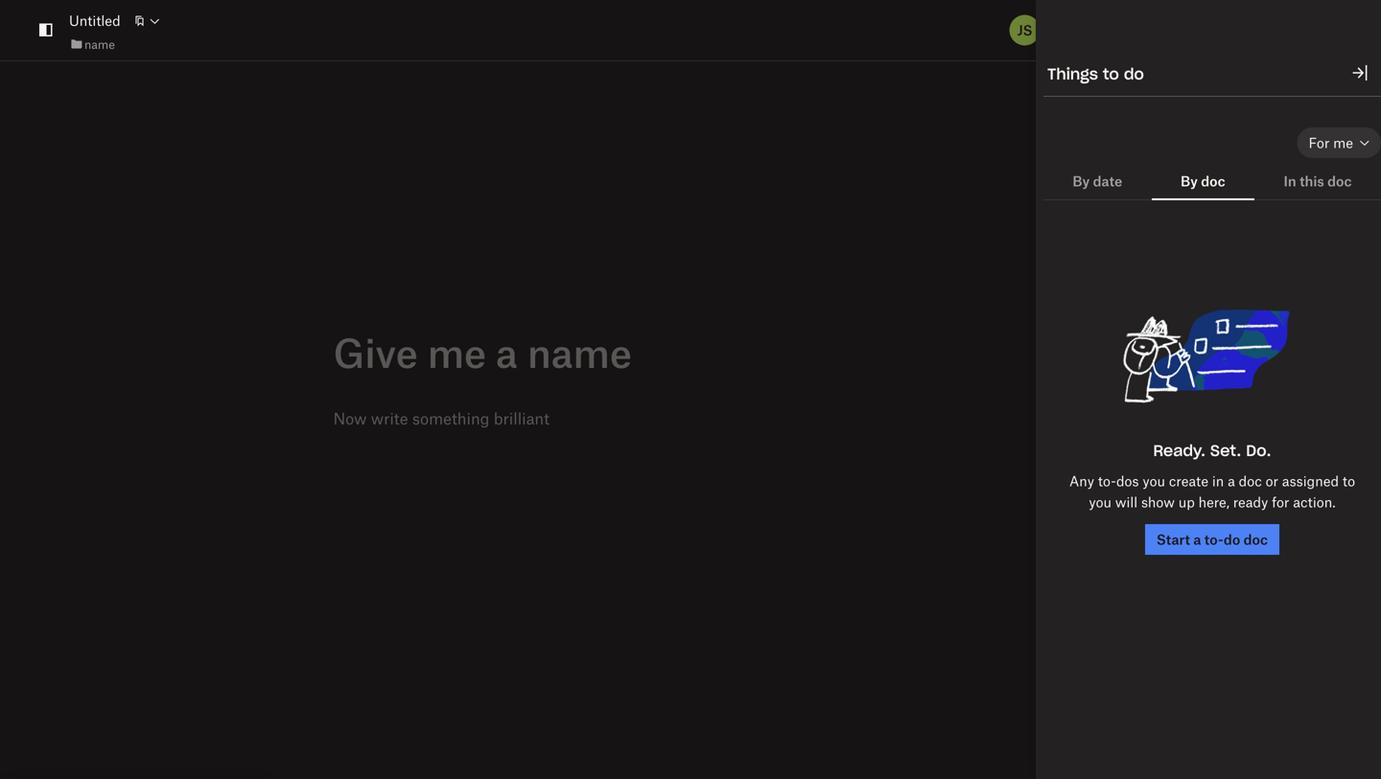 Task type: describe. For each thing, give the bounding box(es) containing it.
assigned
[[1282, 473, 1339, 490]]

any to-dos you create in a doc or assigned to you will show up here, ready for action.
[[1069, 473, 1355, 511]]

this
[[1300, 173, 1324, 189]]

in
[[1212, 473, 1224, 490]]

untitled
[[69, 12, 120, 29]]

js button
[[1008, 13, 1042, 47]]

to inside any to-dos you create in a doc or assigned to you will show up here, ready for action.
[[1343, 473, 1355, 490]]

create
[[1169, 473, 1209, 490]]

by for by doc
[[1181, 173, 1198, 189]]

doc inside the start a to-do doc popup button
[[1244, 531, 1268, 548]]

to- inside popup button
[[1204, 531, 1224, 548]]

doc inside any to-dos you create in a doc or assigned to you will show up here, ready for action.
[[1239, 473, 1262, 490]]

untitled link
[[69, 10, 120, 31]]

by for by date
[[1073, 173, 1090, 189]]

for me
[[1309, 134, 1353, 151]]

do inside the start a to-do doc popup button
[[1224, 531, 1240, 548]]

for me button
[[1297, 128, 1381, 158]]

things to do
[[1047, 67, 1144, 82]]

start a to-do doc button
[[1145, 525, 1280, 555]]

will
[[1115, 494, 1138, 511]]

a inside any to-dos you create in a doc or assigned to you will show up here, ready for action.
[[1228, 473, 1235, 490]]

to- inside any to-dos you create in a doc or assigned to you will show up here, ready for action.
[[1098, 473, 1116, 490]]

things
[[1047, 67, 1098, 82]]

me
[[1333, 134, 1353, 151]]

ready. set. do.
[[1153, 444, 1271, 459]]

start a to-do doc
[[1157, 531, 1268, 548]]

set.
[[1210, 444, 1241, 459]]

js
[[1017, 22, 1033, 38]]

tab list containing by date
[[1044, 162, 1381, 200]]



Task type: locate. For each thing, give the bounding box(es) containing it.
by date
[[1073, 173, 1122, 189]]

do
[[1124, 67, 1144, 82], [1224, 531, 1240, 548]]

1 by from the left
[[1073, 173, 1090, 189]]

0 horizontal spatial by
[[1073, 173, 1090, 189]]

ready.
[[1153, 444, 1206, 459]]

show
[[1141, 494, 1175, 511]]

0 vertical spatial do
[[1124, 67, 1144, 82]]

0 vertical spatial to
[[1103, 67, 1119, 82]]

start
[[1157, 531, 1190, 548]]

0 horizontal spatial do
[[1124, 67, 1144, 82]]

do.
[[1246, 444, 1271, 459]]

do down here, on the right bottom
[[1224, 531, 1240, 548]]

to right things
[[1103, 67, 1119, 82]]

a inside popup button
[[1193, 531, 1201, 548]]

action.
[[1293, 494, 1336, 511]]

0 vertical spatial a
[[1228, 473, 1235, 490]]

0 vertical spatial you
[[1143, 473, 1165, 490]]

dos
[[1116, 473, 1139, 490]]

1 horizontal spatial by
[[1181, 173, 1198, 189]]

0 horizontal spatial to-
[[1098, 473, 1116, 490]]

here,
[[1199, 494, 1230, 511]]

you up the 'show'
[[1143, 473, 1165, 490]]

a right start at right bottom
[[1193, 531, 1201, 548]]

2 by from the left
[[1181, 173, 1198, 189]]

doc up "ready"
[[1239, 473, 1262, 490]]

1 horizontal spatial a
[[1228, 473, 1235, 490]]

in
[[1284, 173, 1296, 189]]

to right assigned
[[1343, 473, 1355, 490]]

a
[[1228, 473, 1235, 490], [1193, 531, 1201, 548]]

to-
[[1098, 473, 1116, 490], [1204, 531, 1224, 548]]

doc left in
[[1201, 173, 1226, 189]]

or
[[1266, 473, 1279, 490]]

1 vertical spatial you
[[1089, 494, 1112, 511]]

name link
[[69, 34, 115, 54]]

in this doc
[[1284, 173, 1352, 189]]

to- right any
[[1098, 473, 1116, 490]]

date
[[1093, 173, 1122, 189]]

1 vertical spatial do
[[1224, 531, 1240, 548]]

by doc
[[1181, 173, 1226, 189]]

for
[[1309, 134, 1330, 151]]

1 horizontal spatial to
[[1343, 473, 1355, 490]]

for
[[1272, 494, 1289, 511]]

doc right this
[[1328, 173, 1352, 189]]

1 vertical spatial to-
[[1204, 531, 1224, 548]]

heading
[[333, 329, 1048, 376]]

0 vertical spatial to-
[[1098, 473, 1116, 490]]

1 horizontal spatial you
[[1143, 473, 1165, 490]]

to- down here, on the right bottom
[[1204, 531, 1224, 548]]

name
[[84, 37, 115, 51]]

by
[[1073, 173, 1090, 189], [1181, 173, 1198, 189]]

doc down "ready"
[[1244, 531, 1268, 548]]

you
[[1143, 473, 1165, 490], [1089, 494, 1112, 511]]

ready
[[1233, 494, 1268, 511]]

1 vertical spatial a
[[1193, 531, 1201, 548]]

1 vertical spatial to
[[1343, 473, 1355, 490]]

you left will
[[1089, 494, 1112, 511]]

any
[[1069, 473, 1094, 490]]

doc
[[1201, 173, 1226, 189], [1328, 173, 1352, 189], [1239, 473, 1262, 490], [1244, 531, 1268, 548]]

by left date
[[1073, 173, 1090, 189]]

1 horizontal spatial to-
[[1204, 531, 1224, 548]]

1 horizontal spatial do
[[1224, 531, 1240, 548]]

up
[[1178, 494, 1195, 511]]

to
[[1103, 67, 1119, 82], [1343, 473, 1355, 490]]

to-do list is empty image
[[1120, 239, 1304, 423]]

do right things
[[1124, 67, 1144, 82]]

by right date
[[1181, 173, 1198, 189]]

0 horizontal spatial you
[[1089, 494, 1112, 511]]

tab list
[[1044, 162, 1381, 200]]

0 horizontal spatial a
[[1193, 531, 1201, 548]]

a right in
[[1228, 473, 1235, 490]]

0 horizontal spatial to
[[1103, 67, 1119, 82]]



Task type: vqa. For each thing, say whether or not it's contained in the screenshot.
on
no



